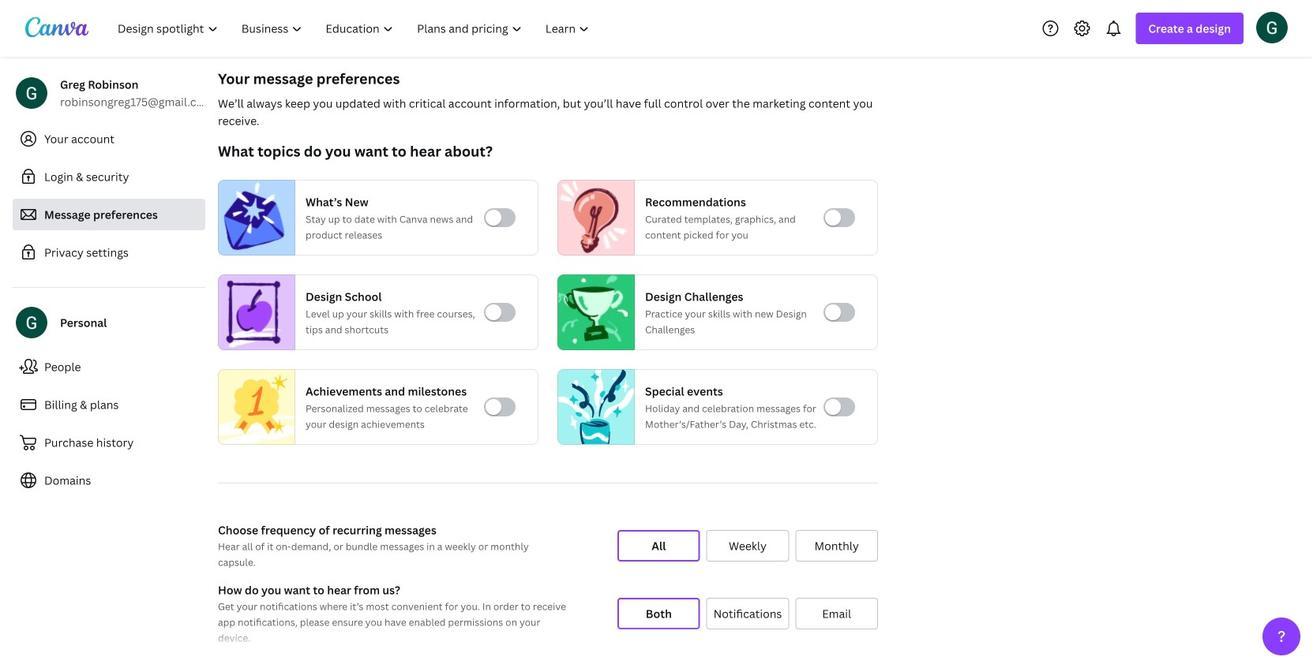 Task type: vqa. For each thing, say whether or not it's contained in the screenshot.
an
no



Task type: locate. For each thing, give the bounding box(es) containing it.
greg robinson image
[[1256, 12, 1288, 43]]

top level navigation element
[[107, 13, 603, 44]]

None button
[[618, 531, 700, 562], [706, 531, 789, 562], [795, 531, 878, 562], [618, 599, 700, 630], [706, 599, 789, 630], [795, 599, 878, 630], [618, 531, 700, 562], [706, 531, 789, 562], [795, 531, 878, 562], [618, 599, 700, 630], [706, 599, 789, 630], [795, 599, 878, 630]]

topic image
[[219, 180, 288, 256], [558, 180, 628, 256], [219, 275, 288, 351], [558, 275, 628, 351], [219, 366, 295, 449], [558, 366, 634, 449]]



